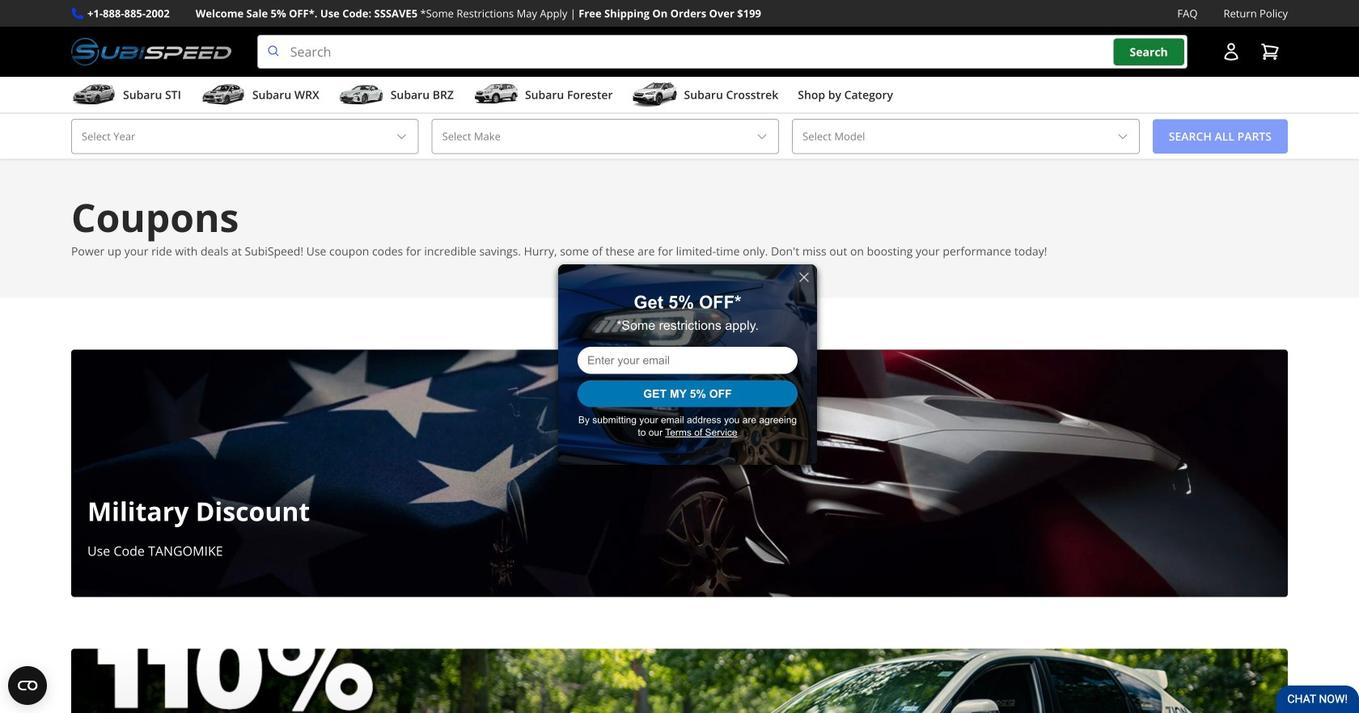 Task type: describe. For each thing, give the bounding box(es) containing it.
Select Year button
[[71, 119, 419, 154]]

select model image
[[1117, 130, 1130, 143]]

search input field
[[257, 35, 1188, 69]]

a subaru sti thumbnail image image
[[71, 83, 117, 107]]

a subaru forester thumbnail image image
[[473, 83, 519, 107]]

Select Model button
[[793, 119, 1140, 154]]

open widget image
[[8, 667, 47, 706]]

a subaru wrx thumbnail image image
[[201, 83, 246, 107]]

Select Make button
[[432, 119, 780, 154]]



Task type: vqa. For each thing, say whether or not it's contained in the screenshot.
Select Make image
yes



Task type: locate. For each thing, give the bounding box(es) containing it.
button image
[[1222, 42, 1242, 62]]

select make image
[[756, 130, 769, 143]]

subispeed logo image
[[71, 35, 231, 69]]

select year image
[[395, 130, 408, 143]]

a subaru brz thumbnail image image
[[339, 83, 384, 107]]

a subaru crosstrek thumbnail image image
[[633, 83, 678, 107]]



